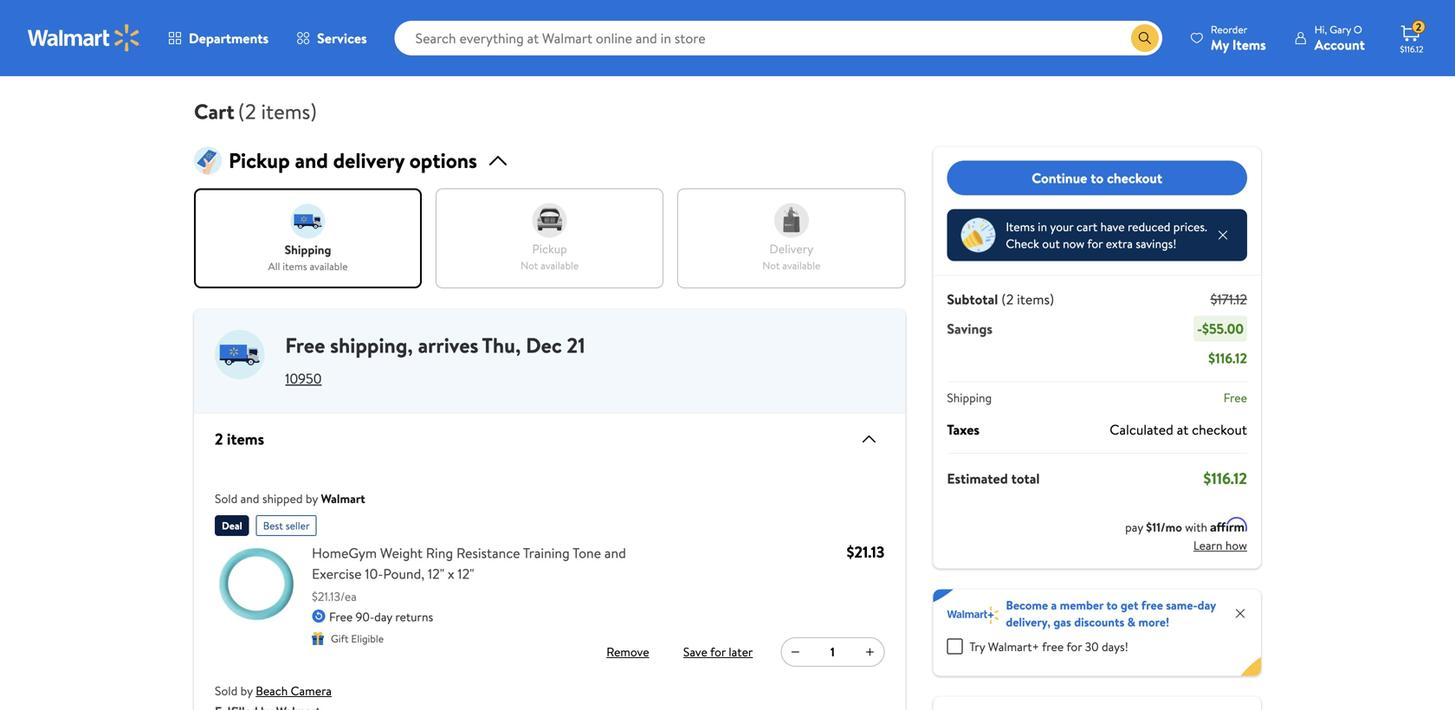 Task type: describe. For each thing, give the bounding box(es) containing it.
affirm image
[[1211, 517, 1247, 532]]

for inside banner
[[1067, 638, 1082, 655]]

continue to checkout
[[1032, 168, 1163, 187]]

try
[[970, 638, 985, 655]]

items in your cart have reduced prices. check out now for extra savings!
[[1006, 218, 1207, 252]]

deal
[[222, 518, 242, 533]]

delivery inside delivery not available
[[770, 240, 814, 257]]

become a member to get free same-day delivery, gas discounts & more!
[[1006, 597, 1216, 631]]

gift eligible
[[331, 631, 384, 646]]

later
[[729, 643, 753, 660]]

free 90-day returns
[[329, 608, 433, 625]]

savings!
[[1136, 235, 1177, 252]]

not for pickup
[[521, 258, 538, 273]]

items inside reorder my items
[[1233, 35, 1266, 54]]

account
[[1315, 35, 1365, 54]]

2 for 2
[[1416, 20, 1422, 34]]

shipped
[[262, 490, 303, 507]]

days!
[[1102, 638, 1129, 655]]

all
[[268, 259, 280, 274]]

free inside become a member to get free same-day delivery, gas discounts & more!
[[1142, 597, 1163, 614]]

seller
[[286, 518, 310, 533]]

1 vertical spatial $116.12
[[1209, 349, 1247, 368]]

delivery not available
[[763, 240, 821, 273]]

homegym weight ring resistance training tone and exercise 10-pound, 12" x 12" link
[[312, 543, 674, 584]]

best
[[263, 518, 283, 533]]

-
[[1197, 319, 1202, 338]]

best seller
[[263, 518, 310, 533]]

to inside button
[[1091, 168, 1104, 187]]

list containing pickup
[[194, 188, 906, 288]]

decrease quantity homegym weight ring resistance training tone and exercise 10-pound, 12" x 12", current quantity 1 image
[[789, 645, 802, 659]]

calculated at checkout
[[1110, 420, 1247, 439]]

member
[[1060, 597, 1104, 614]]

$55.00
[[1202, 319, 1244, 338]]

1 vertical spatial shipping
[[330, 331, 407, 360]]

check
[[1006, 235, 1039, 252]]

fulfillment logo image
[[215, 330, 264, 379]]

items) for subtotal (2 items)
[[1017, 290, 1054, 309]]

items inside shipping all items available
[[283, 259, 307, 274]]

cart
[[1077, 218, 1098, 235]]

a
[[1051, 597, 1057, 614]]

21
[[567, 331, 585, 360]]

homegym
[[312, 543, 377, 562]]

gas
[[1054, 614, 1071, 631]]

x
[[448, 564, 454, 583]]

pickup and delivery options button
[[194, 146, 906, 175]]

estimated
[[947, 469, 1008, 488]]

remove button
[[600, 638, 656, 666]]

cart_gic_illustration image
[[194, 147, 222, 175]]

reorder my items
[[1211, 22, 1266, 54]]

o
[[1354, 22, 1362, 37]]

sold by beach camera
[[215, 682, 332, 699]]

available for pickup
[[541, 258, 579, 273]]

&
[[1127, 614, 1136, 631]]

same-
[[1166, 597, 1198, 614]]

hide all items image
[[852, 429, 880, 449]]

taxes
[[947, 420, 980, 439]]

continue to checkout button
[[947, 161, 1247, 195]]

1 12" from the left
[[428, 564, 444, 583]]

(2 for subtotal
[[1002, 290, 1014, 309]]

1 vertical spatial free
[[1042, 638, 1064, 655]]

prices.
[[1174, 218, 1207, 235]]

arrives
[[418, 331, 479, 360]]

free shipping, arrives thu, dec 21 10950 element
[[194, 309, 906, 399]]

pickup not available
[[521, 240, 579, 273]]

walmart
[[321, 490, 365, 507]]

out
[[1042, 235, 1060, 252]]

gifteligibleicon image
[[312, 632, 324, 645]]

0 vertical spatial by
[[306, 490, 318, 507]]

intent image for pickup image
[[532, 203, 567, 238]]

services
[[317, 29, 367, 48]]

subtotal
[[947, 290, 998, 309]]

,
[[407, 331, 413, 360]]

walmart plus image
[[947, 607, 999, 624]]

eligible
[[351, 631, 384, 646]]

calculated
[[1110, 420, 1174, 439]]

gary
[[1330, 22, 1351, 37]]

remove
[[607, 643, 649, 660]]

homegym weight ring resistance training tone and exercise 10-pound, 12" x 12" $21.13/ea
[[312, 543, 626, 605]]

sold for sold by beach camera
[[215, 682, 238, 699]]

items inside the items in your cart have reduced prices. check out now for extra savings!
[[1006, 218, 1035, 235]]

tone
[[573, 543, 601, 562]]

free for free
[[1224, 389, 1247, 406]]

departments
[[189, 29, 269, 48]]

continue
[[1032, 168, 1087, 187]]

free for free 90-day returns
[[329, 608, 353, 625]]

-$55.00
[[1197, 319, 1244, 338]]

walmart image
[[28, 24, 140, 52]]

Search search field
[[395, 21, 1162, 55]]

have
[[1101, 218, 1125, 235]]

savings
[[947, 319, 993, 338]]

save
[[683, 643, 708, 660]]

beach camera link
[[256, 682, 332, 699]]

learn how
[[1194, 537, 1247, 554]]

learn
[[1194, 537, 1223, 554]]

gift
[[331, 631, 349, 646]]

intent image for shipping image
[[291, 204, 325, 239]]

for inside save for later button
[[710, 643, 726, 660]]

90-
[[356, 608, 374, 625]]

pickup
[[229, 146, 290, 175]]

(2 for cart
[[238, 97, 256, 126]]

pickup and delivery options
[[229, 146, 477, 175]]

delivery,
[[1006, 614, 1051, 631]]

more!
[[1139, 614, 1170, 631]]

intent image for delivery image
[[774, 203, 809, 238]]



Task type: locate. For each thing, give the bounding box(es) containing it.
exercise
[[312, 564, 362, 583]]

1 horizontal spatial items)
[[1017, 290, 1054, 309]]

with
[[1185, 519, 1208, 536]]

day up eligible
[[374, 608, 392, 625]]

2 horizontal spatial for
[[1087, 235, 1103, 252]]

1 vertical spatial by
[[241, 682, 253, 699]]

10950 button
[[285, 369, 322, 388]]

free right get
[[1142, 597, 1163, 614]]

and inside homegym weight ring resistance training tone and exercise 10-pound, 12" x 12" $21.13/ea
[[605, 543, 626, 562]]

day
[[1198, 597, 1216, 614], [374, 608, 392, 625]]

available inside shipping all items available
[[310, 259, 348, 274]]

0 horizontal spatial not
[[521, 258, 538, 273]]

$116.12 up affirm icon
[[1204, 468, 1247, 489]]

Try Walmart+ free for 30 days! checkbox
[[947, 639, 963, 654]]

available inside delivery not available
[[782, 258, 821, 273]]

free up the calculated at checkout
[[1224, 389, 1247, 406]]

sold left beach at the bottom left of the page
[[215, 682, 238, 699]]

$171.12
[[1211, 290, 1247, 309]]

available for delivery
[[782, 258, 821, 273]]

0 horizontal spatial and
[[241, 490, 259, 507]]

available down pickup
[[541, 258, 579, 273]]

1 horizontal spatial delivery
[[770, 240, 814, 257]]

pay
[[1125, 519, 1143, 536]]

1 sold from the top
[[215, 490, 238, 507]]

$116.12
[[1400, 43, 1424, 55], [1209, 349, 1247, 368], [1204, 468, 1247, 489]]

0 horizontal spatial 2
[[215, 428, 223, 450]]

1 horizontal spatial 12"
[[458, 564, 474, 583]]

1 horizontal spatial and
[[295, 146, 328, 175]]

0 horizontal spatial delivery
[[333, 146, 405, 175]]

for right 'now'
[[1087, 235, 1103, 252]]

thu,
[[482, 331, 521, 360]]

not inside pickup not available
[[521, 258, 538, 273]]

0 vertical spatial free
[[285, 331, 325, 360]]

items left in
[[1006, 218, 1035, 235]]

items up "shipped"
[[227, 428, 264, 450]]

training
[[523, 543, 570, 562]]

2 vertical spatial free
[[329, 608, 353, 625]]

1 horizontal spatial available
[[541, 258, 579, 273]]

ring
[[426, 543, 453, 562]]

shipping left arrives
[[330, 331, 407, 360]]

day left close walmart plus section image
[[1198, 597, 1216, 614]]

0 vertical spatial items
[[283, 259, 307, 274]]

$116.12 down $55.00 on the right of page
[[1209, 349, 1247, 368]]

shipping all items available
[[268, 241, 348, 274]]

30
[[1085, 638, 1099, 655]]

become
[[1006, 597, 1048, 614]]

$21.13
[[847, 541, 885, 563]]

pay $11/mo with
[[1125, 519, 1211, 536]]

1 vertical spatial checkout
[[1192, 420, 1247, 439]]

1 horizontal spatial to
[[1107, 597, 1118, 614]]

free for free shipping , arrives thu, dec 21
[[285, 331, 325, 360]]

2 sold from the top
[[215, 682, 238, 699]]

and right tone
[[605, 543, 626, 562]]

items right all
[[283, 259, 307, 274]]

and for pickup
[[295, 146, 328, 175]]

save for later button
[[680, 638, 757, 666]]

1 horizontal spatial for
[[1067, 638, 1082, 655]]

2
[[1416, 20, 1422, 34], [215, 428, 223, 450]]

delivery left options
[[333, 146, 405, 175]]

2 items
[[215, 428, 264, 450]]

0 vertical spatial (2
[[238, 97, 256, 126]]

your
[[1050, 218, 1074, 235]]

(2 right cart
[[238, 97, 256, 126]]

0 vertical spatial checkout
[[1107, 168, 1163, 187]]

2 horizontal spatial free
[[1224, 389, 1247, 406]]

shipping down intent image for shipping
[[285, 241, 331, 258]]

0 vertical spatial and
[[295, 146, 328, 175]]

at
[[1177, 420, 1189, 439]]

12" right x
[[458, 564, 474, 583]]

0 horizontal spatial to
[[1091, 168, 1104, 187]]

1 horizontal spatial free
[[1142, 597, 1163, 614]]

12" left x
[[428, 564, 444, 583]]

total
[[1011, 469, 1040, 488]]

to inside become a member to get free same-day delivery, gas discounts & more!
[[1107, 597, 1118, 614]]

(2
[[238, 97, 256, 126], [1002, 290, 1014, 309]]

1 vertical spatial items)
[[1017, 290, 1054, 309]]

0 vertical spatial $116.12
[[1400, 43, 1424, 55]]

available down intent image for shipping
[[310, 259, 348, 274]]

1
[[831, 644, 835, 661]]

2 vertical spatial $116.12
[[1204, 468, 1247, 489]]

for right save
[[710, 643, 726, 660]]

get
[[1121, 597, 1139, 614]]

not
[[521, 258, 538, 273], [763, 258, 780, 273]]

shipping
[[947, 389, 992, 406]]

pound,
[[383, 564, 425, 583]]

hi,
[[1315, 22, 1327, 37]]

0 horizontal spatial free
[[285, 331, 325, 360]]

10950
[[285, 369, 322, 388]]

0 horizontal spatial day
[[374, 608, 392, 625]]

items right my
[[1233, 35, 1266, 54]]

delivery down intent image for delivery
[[770, 240, 814, 257]]

1 vertical spatial and
[[241, 490, 259, 507]]

cart (2 items)
[[194, 97, 317, 126]]

checkout right at
[[1192, 420, 1247, 439]]

now
[[1063, 235, 1085, 252]]

try walmart+ free for 30 days!
[[970, 638, 1129, 655]]

shipping inside shipping all items available
[[285, 241, 331, 258]]

free down "$21.13/ea"
[[329, 608, 353, 625]]

2 vertical spatial and
[[605, 543, 626, 562]]

0 horizontal spatial (2
[[238, 97, 256, 126]]

increase quantity homegym weight ring resistance training tone and exercise 10-pound, 12" x 12", current quantity 1 image
[[863, 645, 877, 659]]

free shipping , arrives thu, dec 21
[[285, 331, 585, 360]]

reorder
[[1211, 22, 1248, 37]]

available inside pickup not available
[[541, 258, 579, 273]]

free down the gas
[[1042, 638, 1064, 655]]

0 horizontal spatial items)
[[261, 97, 317, 126]]

$11/mo
[[1146, 519, 1182, 536]]

1 not from the left
[[521, 258, 538, 273]]

cart
[[194, 97, 235, 126]]

0 vertical spatial items)
[[261, 97, 317, 126]]

$116.12 right account
[[1400, 43, 1424, 55]]

close nudge image
[[1216, 228, 1230, 242]]

weight
[[380, 543, 423, 562]]

dec
[[526, 331, 562, 360]]

sold and shipped by walmart
[[215, 490, 365, 507]]

12"
[[428, 564, 444, 583], [458, 564, 474, 583]]

free up 10950 button
[[285, 331, 325, 360]]

1 horizontal spatial items
[[283, 259, 307, 274]]

items) up "pickup"
[[261, 97, 317, 126]]

reduced price image
[[961, 218, 996, 253]]

departments button
[[154, 17, 282, 59]]

2 12" from the left
[[458, 564, 474, 583]]

services button
[[282, 17, 381, 59]]

0 vertical spatial shipping
[[285, 241, 331, 258]]

Walmart Site-Wide search field
[[395, 21, 1162, 55]]

1 vertical spatial sold
[[215, 682, 238, 699]]

by left beach at the bottom left of the page
[[241, 682, 253, 699]]

2 for 2 items
[[215, 428, 223, 450]]

banner containing become a member to get free same-day delivery, gas discounts & more!
[[933, 589, 1261, 676]]

1 horizontal spatial (2
[[1002, 290, 1014, 309]]

sold for sold and shipped by walmart
[[215, 490, 238, 507]]

0 horizontal spatial by
[[241, 682, 253, 699]]

0 vertical spatial sold
[[215, 490, 238, 507]]

0 vertical spatial free
[[1142, 597, 1163, 614]]

checkout for calculated at checkout
[[1192, 420, 1247, 439]]

beach
[[256, 682, 288, 699]]

0 horizontal spatial 12"
[[428, 564, 444, 583]]

1 vertical spatial to
[[1107, 597, 1118, 614]]

close walmart plus section image
[[1234, 607, 1247, 621]]

checkout up reduced
[[1107, 168, 1163, 187]]

0 horizontal spatial for
[[710, 643, 726, 660]]

how
[[1226, 537, 1247, 554]]

sold up deal
[[215, 490, 238, 507]]

0 horizontal spatial free
[[1042, 638, 1064, 655]]

0 horizontal spatial items
[[227, 428, 264, 450]]

not for delivery
[[763, 258, 780, 273]]

available down intent image for delivery
[[782, 258, 821, 273]]

options
[[409, 146, 477, 175]]

1 vertical spatial free
[[1224, 389, 1247, 406]]

1 horizontal spatial checkout
[[1192, 420, 1247, 439]]

checkout
[[1107, 168, 1163, 187], [1192, 420, 1247, 439]]

free
[[1142, 597, 1163, 614], [1042, 638, 1064, 655]]

checkout for continue to checkout
[[1107, 168, 1163, 187]]

extra
[[1106, 235, 1133, 252]]

2 not from the left
[[763, 258, 780, 273]]

1 horizontal spatial free
[[329, 608, 353, 625]]

banner
[[933, 589, 1261, 676]]

0 vertical spatial items
[[1233, 35, 1266, 54]]

1 vertical spatial items
[[1006, 218, 1035, 235]]

not inside delivery not available
[[763, 258, 780, 273]]

(2 right subtotal
[[1002, 290, 1014, 309]]

by
[[306, 490, 318, 507], [241, 682, 253, 699]]

0 horizontal spatial available
[[310, 259, 348, 274]]

1 horizontal spatial not
[[763, 258, 780, 273]]

day inside become a member to get free same-day delivery, gas discounts & more!
[[1198, 597, 1216, 614]]

1 horizontal spatial 2
[[1416, 20, 1422, 34]]

to left get
[[1107, 597, 1118, 614]]

1 horizontal spatial by
[[306, 490, 318, 507]]

1 vertical spatial 2
[[215, 428, 223, 450]]

0 vertical spatial delivery
[[333, 146, 405, 175]]

1 vertical spatial items
[[227, 428, 264, 450]]

search icon image
[[1138, 31, 1152, 45]]

1 horizontal spatial items
[[1233, 35, 1266, 54]]

subtotal (2 items)
[[947, 290, 1054, 309]]

returns
[[395, 608, 433, 625]]

1 horizontal spatial day
[[1198, 597, 1216, 614]]

to
[[1091, 168, 1104, 187], [1107, 597, 1118, 614]]

items) down check
[[1017, 290, 1054, 309]]

and up deal
[[241, 490, 259, 507]]

walmart+
[[988, 638, 1039, 655]]

10-
[[365, 564, 383, 583]]

sold
[[215, 490, 238, 507], [215, 682, 238, 699]]

for left 30
[[1067, 638, 1082, 655]]

and right "pickup"
[[295, 146, 328, 175]]

not down pickup
[[521, 258, 538, 273]]

free
[[285, 331, 325, 360], [1224, 389, 1247, 406], [329, 608, 353, 625]]

homegym weight ring resistance training tone and exercise 10-pound, 12" x 12", with add-on services, $21.13/ea, 1 in cart gift eligible image
[[215, 543, 298, 626]]

2 horizontal spatial available
[[782, 258, 821, 273]]

0 vertical spatial to
[[1091, 168, 1104, 187]]

2 horizontal spatial and
[[605, 543, 626, 562]]

delivery
[[333, 146, 405, 175], [770, 240, 814, 257]]

and for sold
[[241, 490, 259, 507]]

1 vertical spatial (2
[[1002, 290, 1014, 309]]

items) for cart (2 items)
[[261, 97, 317, 126]]

list
[[194, 188, 906, 288]]

available
[[541, 258, 579, 273], [782, 258, 821, 273], [310, 259, 348, 274]]

0 vertical spatial 2
[[1416, 20, 1422, 34]]

hi, gary o account
[[1315, 22, 1365, 54]]

0 horizontal spatial checkout
[[1107, 168, 1163, 187]]

for inside the items in your cart have reduced prices. check out now for extra savings!
[[1087, 235, 1103, 252]]

items
[[1233, 35, 1266, 54], [1006, 218, 1035, 235]]

by right "shipped"
[[306, 490, 318, 507]]

not down intent image for delivery
[[763, 258, 780, 273]]

to right the continue
[[1091, 168, 1104, 187]]

1 vertical spatial delivery
[[770, 240, 814, 257]]

checkout inside button
[[1107, 168, 1163, 187]]

resistance
[[456, 543, 520, 562]]

0 horizontal spatial items
[[1006, 218, 1035, 235]]

estimated total
[[947, 469, 1040, 488]]



Task type: vqa. For each thing, say whether or not it's contained in the screenshot.
the with in the "Now $49.00 $129.99 Chefman Turbo Fry Stainless Steel Air Fryer with Basket Divider, 8 Quart"
no



